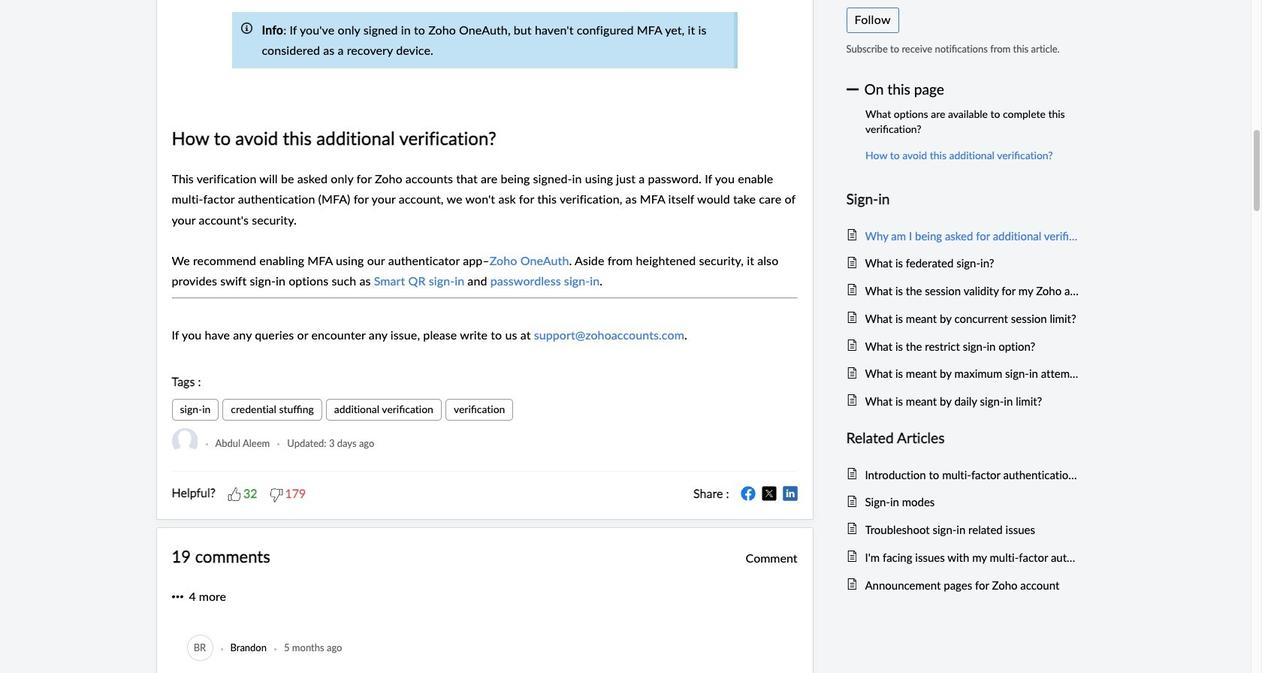 Task type: vqa. For each thing, say whether or not it's contained in the screenshot.
Facebook image
yes



Task type: locate. For each thing, give the bounding box(es) containing it.
0 vertical spatial heading
[[847, 188, 1081, 211]]

1 heading from the top
[[847, 188, 1081, 211]]

twitter image
[[762, 487, 777, 502]]

facebook image
[[741, 487, 756, 502]]

heading
[[847, 188, 1081, 211], [847, 427, 1081, 450]]

1 vertical spatial heading
[[847, 427, 1081, 450]]



Task type: describe. For each thing, give the bounding box(es) containing it.
linkedin image
[[783, 487, 798, 502]]

2 heading from the top
[[847, 427, 1081, 450]]



